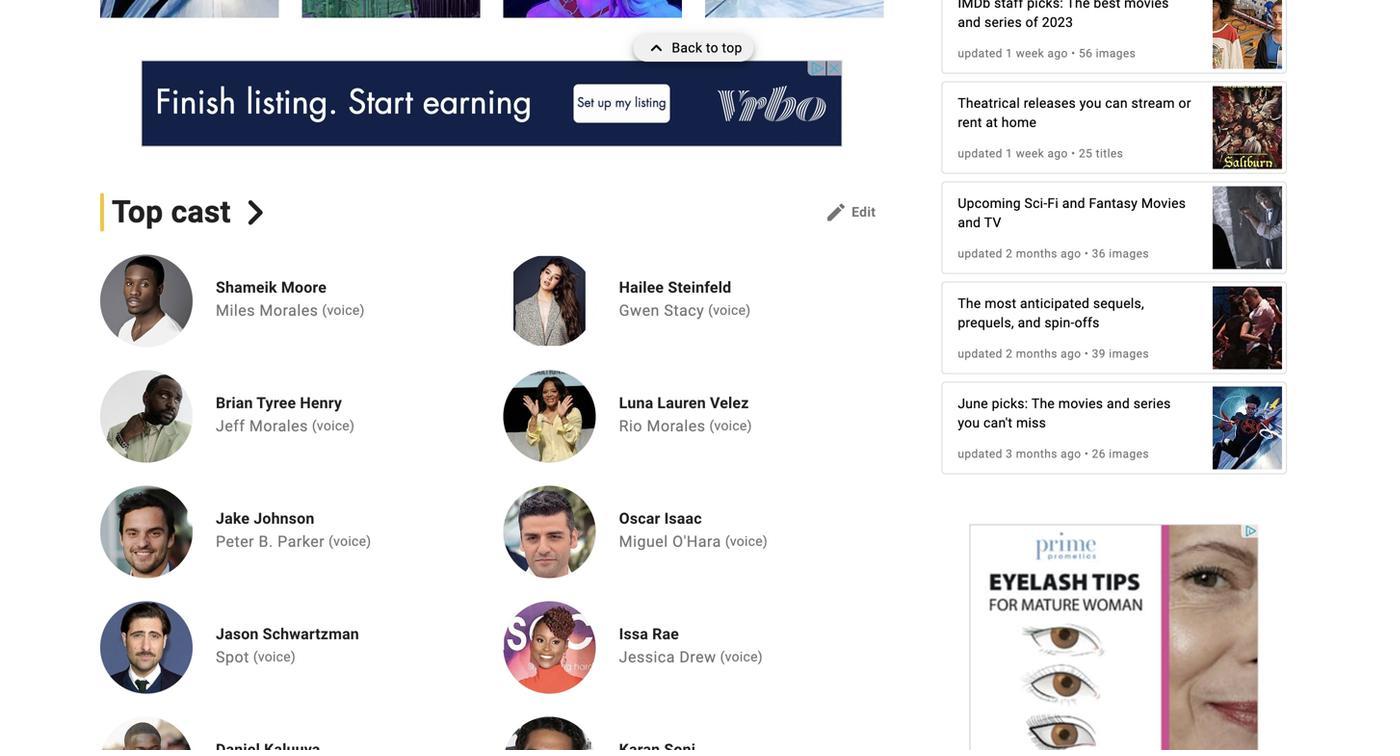 Task type: locate. For each thing, give the bounding box(es) containing it.
0 vertical spatial advertisement region
[[141, 60, 843, 147]]

4 updated from the top
[[958, 347, 1003, 361]]

• left 25
[[1072, 147, 1076, 161]]

to
[[706, 40, 719, 56]]

1 vertical spatial 1
[[1006, 147, 1013, 161]]

1 horizontal spatial advertisement region
[[970, 525, 1259, 751]]

ago left 36
[[1061, 247, 1082, 261]]

morales down tyree
[[250, 417, 308, 436]]

back
[[672, 40, 703, 56]]

updated down rent
[[958, 147, 1003, 161]]

andy samberg in spider-man: across the spider-verse (2023) image
[[907, 0, 1086, 18]]

3 months from the top
[[1017, 448, 1058, 461]]

expand less image
[[645, 35, 672, 62]]

hailee steinfeld image
[[504, 255, 596, 348]]

1 down home
[[1006, 147, 1013, 161]]

movies right best at the right
[[1125, 0, 1170, 11]]

shameik
[[216, 279, 277, 297]]

(voice) down moore
[[322, 303, 365, 319]]

velez
[[710, 394, 749, 413]]

(voice) inside hailee steinfeld gwen stacy (voice)
[[709, 303, 751, 319]]

0 vertical spatial week
[[1017, 47, 1045, 60]]

miguel
[[619, 533, 669, 551]]

movies inside imdb staff picks: the best movies and series of 2023
[[1125, 0, 1170, 11]]

1 horizontal spatial movies
[[1125, 0, 1170, 11]]

updated 2 months ago • 39 images
[[958, 347, 1150, 361]]

(voice) right o'hara
[[726, 534, 768, 550]]

(voice) inside jason schwartzman spot (voice)
[[253, 650, 296, 666]]

1 horizontal spatial series
[[1134, 396, 1172, 412]]

(voice) right parker
[[329, 534, 371, 550]]

schwartzman
[[263, 626, 359, 644]]

months for tv
[[1017, 247, 1058, 261]]

releases
[[1024, 95, 1077, 111]]

parker
[[278, 533, 325, 551]]

jason schwartzman image
[[100, 602, 193, 695]]

0 horizontal spatial movies
[[1059, 396, 1104, 412]]

0 vertical spatial series
[[985, 14, 1023, 30]]

miles
[[216, 302, 255, 320]]

images right 56
[[1096, 47, 1137, 60]]

updated 3 months ago • 26 images
[[958, 448, 1150, 461]]

1 vertical spatial series
[[1134, 396, 1172, 412]]

2 vertical spatial months
[[1017, 448, 1058, 461]]

rae
[[653, 626, 679, 644]]

and inside imdb staff picks: the best movies and series of 2023
[[958, 14, 982, 30]]

picks: inside imdb staff picks: the best movies and series of 2023
[[1028, 0, 1064, 11]]

the up 2023
[[1067, 0, 1091, 11]]

(voice) inside the jake johnson peter b. parker (voice)
[[329, 534, 371, 550]]

2 vertical spatial the
[[1032, 396, 1055, 412]]

26
[[1093, 448, 1106, 461]]

• left 39 at the top of page
[[1085, 347, 1089, 361]]

months
[[1017, 247, 1058, 261], [1017, 347, 1058, 361], [1017, 448, 1058, 461]]

issa
[[619, 626, 649, 644]]

picks: up can't
[[992, 396, 1029, 412]]

1 months from the top
[[1017, 247, 1058, 261]]

rachel sennott and ayo edebiri in bottoms (2023) image
[[1213, 0, 1283, 79]]

movies down 39 at the top of page
[[1059, 396, 1104, 412]]

ago for picks:
[[1048, 47, 1069, 60]]

you
[[1080, 95, 1102, 111], [958, 415, 981, 431]]

stacy
[[664, 302, 705, 320]]

johnson
[[254, 510, 315, 528]]

series inside imdb staff picks: the best movies and series of 2023
[[985, 14, 1023, 30]]

(voice) down steinfeld
[[709, 303, 751, 319]]

salma hayek and channing tatum in magic mike's last dance (2023) image
[[1213, 277, 1283, 380]]

and down the imdb
[[958, 14, 982, 30]]

jake johnson image
[[100, 486, 193, 579]]

shameik moore link
[[216, 278, 373, 298]]

the most anticipated sequels, prequels, and spin-offs
[[958, 296, 1145, 331]]

1 2 from the top
[[1006, 247, 1013, 261]]

picks:
[[1028, 0, 1064, 11], [992, 396, 1029, 412]]

months down sci-
[[1017, 247, 1058, 261]]

2
[[1006, 247, 1013, 261], [1006, 347, 1013, 361]]

jake
[[216, 510, 250, 528]]

rio
[[619, 417, 643, 436]]

gwen stacy link
[[619, 302, 705, 320]]

1 vertical spatial shameik moore in spider-man: across the spider-verse (2023) image
[[1213, 377, 1283, 480]]

0 vertical spatial picks:
[[1028, 0, 1064, 11]]

0 vertical spatial shameik moore in spider-man: across the spider-verse (2023) image
[[100, 0, 279, 18]]

updated 1 week ago • 25 titles
[[958, 147, 1124, 161]]

tyree
[[257, 394, 296, 413]]

spot
[[216, 649, 249, 667]]

week for of
[[1017, 47, 1045, 60]]

issa rae link
[[619, 625, 771, 644]]

1 vertical spatial picks:
[[992, 396, 1029, 412]]

1 week from the top
[[1017, 47, 1045, 60]]

images right 26 in the right of the page
[[1110, 448, 1150, 461]]

1 updated from the top
[[958, 47, 1003, 60]]

1 vertical spatial movies
[[1059, 396, 1104, 412]]

home
[[1002, 115, 1037, 131]]

• left 36
[[1085, 247, 1089, 261]]

the up "miss"
[[1032, 396, 1055, 412]]

1 vertical spatial the
[[958, 296, 982, 312]]

1
[[1006, 47, 1013, 60], [1006, 147, 1013, 161]]

karan soni image
[[504, 718, 596, 751]]

1 vertical spatial week
[[1017, 147, 1045, 161]]

the
[[1067, 0, 1091, 11], [958, 296, 982, 312], [1032, 396, 1055, 412]]

morales inside shameik moore miles morales (voice)
[[260, 302, 318, 320]]

1 1 from the top
[[1006, 47, 1013, 60]]

2 months from the top
[[1017, 347, 1058, 361]]

(voice) down jason schwartzman link
[[253, 650, 296, 666]]

2 updated from the top
[[958, 147, 1003, 161]]

updated
[[958, 47, 1003, 60], [958, 147, 1003, 161], [958, 247, 1003, 261], [958, 347, 1003, 361], [958, 448, 1003, 461]]

morales inside brian tyree henry jeff morales (voice)
[[250, 417, 308, 436]]

2 for and
[[1006, 247, 1013, 261]]

ago for anticipated
[[1061, 347, 1082, 361]]

morales inside luna lauren velez rio morales (voice)
[[647, 417, 706, 436]]

0 horizontal spatial series
[[985, 14, 1023, 30]]

movies
[[1125, 0, 1170, 11], [1059, 396, 1104, 412]]

morales down shameik moore link
[[260, 302, 318, 320]]

updated down andy samberg in spider-man: across the spider-verse (2023) image
[[958, 47, 1003, 60]]

1 vertical spatial months
[[1017, 347, 1058, 361]]

images for the most anticipated sequels, prequels, and spin-offs
[[1110, 347, 1150, 361]]

picks: inside june picks: the movies and series you can't miss
[[992, 396, 1029, 412]]

0 vertical spatial 2
[[1006, 247, 1013, 261]]

2 week from the top
[[1017, 147, 1045, 161]]

(voice) down henry
[[312, 418, 355, 434]]

1 vertical spatial advertisement region
[[970, 525, 1259, 751]]

week down of
[[1017, 47, 1045, 60]]

2023
[[1043, 14, 1074, 30]]

and left spin-
[[1018, 315, 1042, 331]]

(voice) down velez
[[710, 418, 752, 434]]

0 vertical spatial the
[[1067, 0, 1091, 11]]

ago left 56
[[1048, 47, 1069, 60]]

(voice)
[[322, 303, 365, 319], [709, 303, 751, 319], [312, 418, 355, 434], [710, 418, 752, 434], [329, 534, 371, 550], [726, 534, 768, 550], [253, 650, 296, 666], [721, 650, 763, 666]]

2 up most
[[1006, 247, 1013, 261]]

updated down the tv on the right of the page
[[958, 247, 1003, 261]]

1 for at
[[1006, 147, 1013, 161]]

issa rae image
[[504, 602, 596, 695]]

jason schwartzman link
[[216, 625, 359, 644]]

images for imdb staff picks: the best movies and series of 2023
[[1096, 47, 1137, 60]]

(voice) right drew
[[721, 650, 763, 666]]

top
[[112, 194, 163, 230]]

0 vertical spatial movies
[[1125, 0, 1170, 11]]

spin-
[[1045, 315, 1075, 331]]

cast
[[171, 194, 231, 230]]

you down the june
[[958, 415, 981, 431]]

jake johnson and hailee steinfeld in spider-man: across the spider-verse (2023) image
[[706, 0, 884, 18]]

top cast
[[112, 194, 231, 230]]

advertisement region
[[141, 60, 843, 147], [970, 525, 1259, 751]]

2 horizontal spatial the
[[1067, 0, 1091, 11]]

series inside june picks: the movies and series you can't miss
[[1134, 396, 1172, 412]]

top
[[722, 40, 743, 56]]

you inside the theatrical releases you can stream or rent at home
[[1080, 95, 1102, 111]]

movies inside june picks: the movies and series you can't miss
[[1059, 396, 1104, 412]]

0 vertical spatial 1
[[1006, 47, 1013, 60]]

jessica drew link
[[619, 649, 717, 667]]

june picks: the movies and series you can't miss
[[958, 396, 1172, 431]]

•
[[1072, 47, 1076, 60], [1072, 147, 1076, 161], [1085, 247, 1089, 261], [1085, 347, 1089, 361], [1085, 448, 1089, 461]]

ago left 26 in the right of the page
[[1061, 448, 1082, 461]]

updated for the most anticipated sequels, prequels, and spin-offs
[[958, 347, 1003, 361]]

2 down prequels,
[[1006, 347, 1013, 361]]

and down updated 2 months ago • 39 images
[[1107, 396, 1131, 412]]

1 horizontal spatial you
[[1080, 95, 1102, 111]]

0 vertical spatial months
[[1017, 247, 1058, 261]]

the inside imdb staff picks: the best movies and series of 2023
[[1067, 0, 1091, 11]]

1 vertical spatial 2
[[1006, 347, 1013, 361]]

edit image
[[825, 201, 848, 224]]

1 down andy samberg in spider-man: across the spider-verse (2023) image
[[1006, 47, 1013, 60]]

months down spin-
[[1017, 347, 1058, 361]]

series
[[985, 14, 1023, 30], [1134, 396, 1172, 412]]

morales
[[260, 302, 318, 320], [250, 417, 308, 436], [647, 417, 706, 436]]

months for offs
[[1017, 347, 1058, 361]]

1 vertical spatial you
[[958, 415, 981, 431]]

• left 26 in the right of the page
[[1085, 448, 1089, 461]]

ago left 39 at the top of page
[[1061, 347, 1082, 361]]

morales down lauren
[[647, 417, 706, 436]]

lauren
[[658, 394, 706, 413]]

1 horizontal spatial the
[[1032, 396, 1055, 412]]

0 horizontal spatial the
[[958, 296, 982, 312]]

the up prequels,
[[958, 296, 982, 312]]

theatrical releases you can stream or rent at home
[[958, 95, 1192, 131]]

images right 36
[[1110, 247, 1150, 261]]

updated down prequels,
[[958, 347, 1003, 361]]

and left the tv on the right of the page
[[958, 215, 982, 231]]

3 updated from the top
[[958, 247, 1003, 261]]

oscar isaac image
[[504, 486, 596, 579]]

brian tyree henry image
[[100, 371, 193, 463]]

imdb staff picks: the best movies and series of 2023
[[958, 0, 1170, 30]]

images right 39 at the top of page
[[1110, 347, 1150, 361]]

ago left 25
[[1048, 147, 1069, 161]]

updated 1 week ago • 56 images
[[958, 47, 1137, 60]]

months right 3
[[1017, 448, 1058, 461]]

picks: up 2023
[[1028, 0, 1064, 11]]

2 2 from the top
[[1006, 347, 1013, 361]]

0 horizontal spatial shameik moore in spider-man: across the spider-verse (2023) image
[[100, 0, 279, 18]]

5 updated from the top
[[958, 448, 1003, 461]]

you left can
[[1080, 95, 1102, 111]]

week down home
[[1017, 147, 1045, 161]]

• left 56
[[1072, 47, 1076, 60]]

updated left 3
[[958, 448, 1003, 461]]

tv
[[985, 215, 1002, 231]]

2 1 from the top
[[1006, 147, 1013, 161]]

• for movies
[[1085, 448, 1089, 461]]

shameik moore in spider-man: across the spider-verse (2023) image
[[100, 0, 279, 18], [1213, 377, 1283, 480]]

0 horizontal spatial you
[[958, 415, 981, 431]]

steinfeld
[[668, 279, 732, 297]]

0 vertical spatial you
[[1080, 95, 1102, 111]]

richard e. grant, rosamund pike, richie cotterell, barry keoghan, archie madekwe, and jacob elordi in saltburn (2023) image
[[1213, 76, 1283, 179]]



Task type: vqa. For each thing, say whether or not it's contained in the screenshot.
OF
yes



Task type: describe. For each thing, give the bounding box(es) containing it.
movies
[[1142, 196, 1187, 212]]

jake johnson, hailee steinfeld, and issa rae in spider-man: across the spider-verse (2023) image
[[504, 0, 682, 18]]

updated 2 months ago • 36 images
[[958, 247, 1150, 261]]

updated for upcoming sci-fi and fantasy movies and tv
[[958, 247, 1003, 261]]

most
[[985, 296, 1017, 312]]

peter
[[216, 533, 255, 551]]

peter b. parker link
[[216, 533, 325, 551]]

spot link
[[216, 649, 249, 667]]

• for can
[[1072, 147, 1076, 161]]

hailee
[[619, 279, 664, 297]]

luna lauren velez image
[[504, 371, 596, 463]]

moore
[[281, 279, 327, 297]]

0 horizontal spatial advertisement region
[[141, 60, 843, 147]]

prequels,
[[958, 315, 1015, 331]]

fantasy
[[1090, 196, 1138, 212]]

week for home
[[1017, 147, 1045, 161]]

of
[[1026, 14, 1039, 30]]

39
[[1093, 347, 1106, 361]]

miss
[[1017, 415, 1047, 431]]

miguel o'hara link
[[619, 533, 722, 551]]

months for can't
[[1017, 448, 1058, 461]]

offs
[[1075, 315, 1100, 331]]

1 for series
[[1006, 47, 1013, 60]]

o'hara
[[673, 533, 722, 551]]

and inside the most anticipated sequels, prequels, and spin-offs
[[1018, 315, 1042, 331]]

the inside june picks: the movies and series you can't miss
[[1032, 396, 1055, 412]]

upcoming
[[958, 196, 1022, 212]]

• for the
[[1072, 47, 1076, 60]]

jake johnson peter b. parker (voice)
[[216, 510, 371, 551]]

jude law, eddie redmayne, and callum turner in fantastic beasts: the secrets of dumbledore (2022) image
[[1213, 177, 1283, 279]]

june
[[958, 396, 989, 412]]

2 for spin-
[[1006, 347, 1013, 361]]

images for upcoming sci-fi and fantasy movies and tv
[[1110, 247, 1150, 261]]

miles morales link
[[216, 302, 318, 320]]

ago for fi
[[1061, 247, 1082, 261]]

jake johnson link
[[216, 510, 379, 529]]

updated for imdb staff picks: the best movies and series of 2023
[[958, 47, 1003, 60]]

anticipated
[[1021, 296, 1090, 312]]

can't
[[984, 415, 1013, 431]]

sequels,
[[1094, 296, 1145, 312]]

and inside june picks: the movies and series you can't miss
[[1107, 396, 1131, 412]]

ago for you
[[1048, 147, 1069, 161]]

shameik moore image
[[100, 255, 193, 348]]

brian tyree henry link
[[216, 394, 362, 413]]

sci-
[[1025, 196, 1048, 212]]

edit
[[852, 204, 876, 220]]

best
[[1094, 0, 1121, 11]]

isaac
[[665, 510, 702, 528]]

or
[[1179, 95, 1192, 111]]

56
[[1079, 47, 1093, 60]]

luna
[[619, 394, 654, 413]]

jason schwartzman spot (voice)
[[216, 626, 359, 667]]

upcoming sci-fi and fantasy movies and tv
[[958, 196, 1187, 231]]

hailee steinfeld gwen stacy (voice)
[[619, 279, 751, 320]]

at
[[986, 115, 999, 131]]

drew
[[680, 649, 717, 667]]

henry
[[300, 394, 342, 413]]

updated for june picks: the movies and series you can't miss
[[958, 448, 1003, 461]]

hailee steinfeld link
[[619, 278, 759, 298]]

titles
[[1096, 147, 1124, 161]]

rio morales link
[[619, 417, 706, 436]]

jeff morales link
[[216, 417, 308, 436]]

jessica
[[619, 649, 676, 667]]

daniel kaluuya image
[[100, 718, 193, 751]]

back to top
[[672, 40, 743, 56]]

(voice) inside luna lauren velez rio morales (voice)
[[710, 418, 752, 434]]

imdb
[[958, 0, 991, 11]]

• for sequels,
[[1085, 347, 1089, 361]]

edit button
[[817, 197, 884, 228]]

stream
[[1132, 95, 1176, 111]]

you inside june picks: the movies and series you can't miss
[[958, 415, 981, 431]]

(voice) inside brian tyree henry jeff morales (voice)
[[312, 418, 355, 434]]

oscar isaac link
[[619, 510, 776, 529]]

• for and
[[1085, 247, 1089, 261]]

gwen
[[619, 302, 660, 320]]

images for june picks: the movies and series you can't miss
[[1110, 448, 1150, 461]]

staff
[[995, 0, 1024, 11]]

ago for the
[[1061, 448, 1082, 461]]

36
[[1093, 247, 1106, 261]]

back to top button
[[634, 35, 754, 62]]

brian
[[216, 394, 253, 413]]

b.
[[259, 533, 273, 551]]

rent
[[958, 115, 983, 131]]

morales for brian
[[250, 417, 308, 436]]

luna lauren velez link
[[619, 394, 760, 413]]

1 horizontal spatial shameik moore in spider-man: across the spider-verse (2023) image
[[1213, 377, 1283, 480]]

and right fi
[[1063, 196, 1086, 212]]

brian tyree henry jeff morales (voice)
[[216, 394, 355, 436]]

top cast link
[[100, 193, 268, 232]]

issa rae jessica drew (voice)
[[619, 626, 763, 667]]

(voice) inside oscar isaac miguel o'hara (voice)
[[726, 534, 768, 550]]

oscar
[[619, 510, 661, 528]]

(voice) inside issa rae jessica drew (voice)
[[721, 650, 763, 666]]

jeff
[[216, 417, 245, 436]]

the inside the most anticipated sequels, prequels, and spin-offs
[[958, 296, 982, 312]]

3
[[1006, 448, 1013, 461]]

theatrical
[[958, 95, 1021, 111]]

(voice) inside shameik moore miles morales (voice)
[[322, 303, 365, 319]]

chevron right inline image
[[243, 200, 268, 225]]

karan soni in spider-man: across the spider-verse (2023) image
[[302, 0, 481, 18]]

fi
[[1048, 196, 1059, 212]]

shameik moore miles morales (voice)
[[216, 279, 365, 320]]

morales for luna
[[647, 417, 706, 436]]

25
[[1079, 147, 1093, 161]]

updated for theatrical releases you can stream or rent at home
[[958, 147, 1003, 161]]



